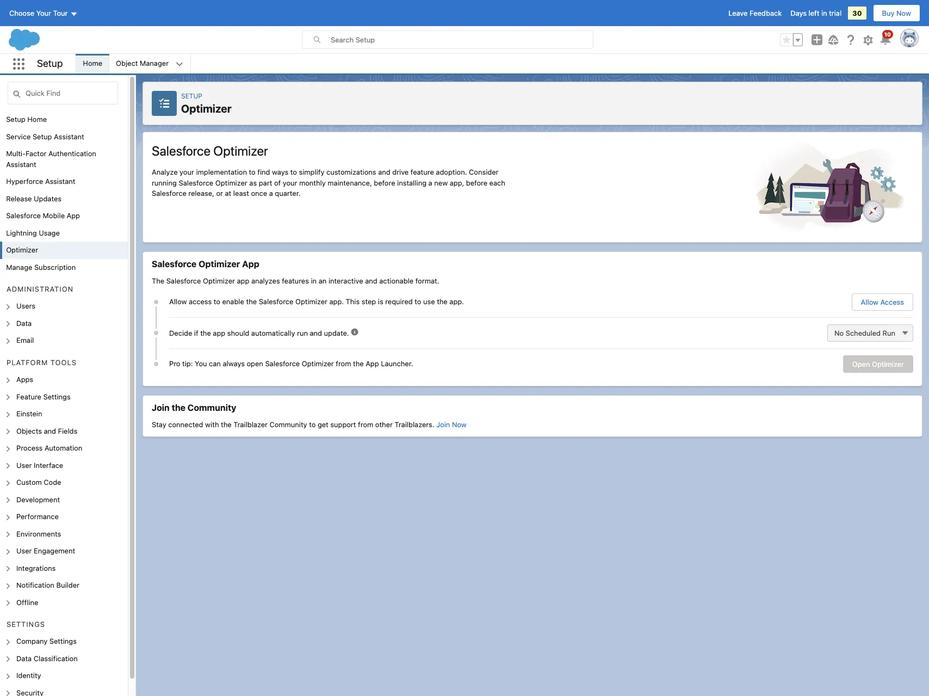 Task type: describe. For each thing, give the bounding box(es) containing it.
email link
[[16, 335, 34, 346]]

apps link
[[16, 374, 33, 385]]

salesforce down the running
[[152, 189, 187, 198]]

service setup assistant link
[[6, 131, 84, 142]]

salesforce up the on the top of the page
[[152, 259, 197, 269]]

allow access to enable the salesforce optimizer app. this step is required to use the app.
[[169, 297, 464, 306]]

the left launcher.
[[353, 359, 364, 368]]

to up as
[[249, 168, 256, 176]]

development
[[16, 495, 60, 504]]

1 horizontal spatial community
[[270, 420, 307, 429]]

company settings
[[16, 637, 77, 646]]

salesforce right the on the top of the page
[[166, 276, 201, 285]]

environments
[[16, 529, 61, 538]]

object
[[116, 59, 138, 68]]

launcher.
[[381, 359, 413, 368]]

allow access button
[[852, 293, 914, 311]]

to left get
[[309, 420, 316, 429]]

of
[[274, 178, 281, 187]]

hyperforce assistant link
[[6, 176, 75, 187]]

0 vertical spatial from
[[336, 359, 351, 368]]

stay
[[152, 420, 166, 429]]

einstein
[[16, 409, 42, 418]]

setup for setup optimizer
[[181, 92, 202, 100]]

custom code link
[[16, 477, 61, 488]]

classification
[[34, 654, 78, 663]]

setup for setup
[[37, 58, 63, 69]]

manage subscription link
[[6, 262, 76, 273]]

other
[[375, 420, 393, 429]]

integrations link
[[16, 563, 56, 574]]

no
[[835, 328, 844, 337]]

setup optimizer
[[181, 92, 232, 115]]

lightning
[[6, 228, 37, 237]]

optimizer down "run"
[[302, 359, 334, 368]]

feature
[[411, 168, 434, 176]]

support
[[331, 420, 356, 429]]

user for user engagement
[[16, 546, 32, 555]]

1 horizontal spatial home
[[83, 59, 102, 68]]

data for data classification
[[16, 654, 32, 663]]

apps
[[16, 375, 33, 384]]

0 horizontal spatial in
[[311, 276, 317, 285]]

can
[[209, 359, 221, 368]]

10 button
[[880, 30, 894, 46]]

allow for allow access to enable the salesforce optimizer app. this step is required to use the app.
[[169, 297, 187, 306]]

format.
[[416, 276, 439, 285]]

setup tree tree
[[0, 111, 128, 696]]

user for user interface
[[16, 461, 32, 469]]

salesforce down analyzes
[[259, 297, 294, 306]]

implementation
[[196, 168, 247, 176]]

1 before from the left
[[374, 178, 395, 187]]

run
[[883, 328, 896, 337]]

each
[[490, 178, 506, 187]]

updates
[[34, 194, 62, 203]]

use
[[423, 297, 435, 306]]

identity link
[[16, 671, 41, 681]]

leave
[[729, 9, 748, 17]]

maintenance,
[[328, 178, 372, 187]]

users link
[[16, 301, 35, 312]]

your
[[36, 9, 51, 17]]

platform
[[7, 358, 48, 367]]

users
[[16, 302, 35, 310]]

and up step
[[365, 276, 378, 285]]

factor
[[26, 149, 46, 158]]

objects and fields
[[16, 426, 77, 435]]

is
[[378, 297, 384, 306]]

process
[[16, 444, 43, 452]]

trailblazers.
[[395, 420, 435, 429]]

optimizer link
[[6, 245, 38, 256]]

buy now
[[883, 9, 912, 17]]

fields
[[58, 426, 77, 435]]

offline link
[[16, 597, 38, 608]]

feature settings link
[[16, 392, 71, 402]]

1 vertical spatial join
[[437, 420, 450, 429]]

settings for feature settings
[[43, 392, 71, 401]]

ways
[[272, 168, 289, 176]]

choose your tour button
[[9, 4, 78, 22]]

object manager
[[116, 59, 169, 68]]

home inside setup tree tree
[[27, 115, 47, 124]]

service setup assistant
[[6, 132, 84, 141]]

this
[[346, 297, 360, 306]]

2 before from the left
[[466, 178, 488, 187]]

optimizer down an
[[296, 297, 328, 306]]

join the community
[[152, 403, 236, 412]]

1 vertical spatial settings
[[7, 620, 45, 629]]

release updates
[[6, 194, 62, 203]]

0 horizontal spatial a
[[269, 189, 273, 198]]

optimizer inside tree item
[[6, 245, 38, 254]]

open optimizer button
[[844, 355, 914, 373]]

allow access
[[861, 297, 905, 306]]

hyperforce assistant
[[6, 177, 75, 186]]

find
[[258, 168, 270, 176]]

now inside button
[[897, 9, 912, 17]]

to left enable
[[214, 297, 220, 306]]

interface
[[34, 461, 63, 469]]

email
[[16, 336, 34, 345]]

service
[[6, 132, 31, 141]]

new
[[435, 178, 448, 187]]

choose your tour
[[9, 9, 68, 17]]

data link
[[16, 318, 32, 329]]

once
[[251, 189, 267, 198]]

environments link
[[16, 529, 61, 539]]

optimizer inside analyze your implementation to find ways to simplify customizations and drive feature adoption. consider running salesforce optimizer as part of your monthly maintenance, before installing a new app, before each salesforce release, or at least once a quarter.
[[215, 178, 248, 187]]

0 horizontal spatial community
[[188, 403, 236, 412]]

0 vertical spatial in
[[822, 9, 828, 17]]

2 horizontal spatial app
[[366, 359, 379, 368]]

data for data
[[16, 319, 32, 328]]

the salesforce optimizer app analyzes features in an interactive and actionable format.
[[152, 276, 439, 285]]

tools
[[51, 358, 77, 367]]

analyze your implementation to find ways to simplify customizations and drive feature adoption. consider running salesforce optimizer as part of your monthly maintenance, before installing a new app, before each salesforce release, or at least once a quarter.
[[152, 168, 506, 198]]

1 app. from the left
[[330, 297, 344, 306]]

notification builder
[[16, 581, 79, 589]]

0 vertical spatial a
[[429, 178, 433, 187]]

objects and fields link
[[16, 426, 77, 437]]

2 app. from the left
[[450, 297, 464, 306]]



Task type: locate. For each thing, give the bounding box(es) containing it.
if
[[194, 328, 198, 337]]

with
[[205, 420, 219, 429]]

0 horizontal spatial your
[[180, 168, 194, 176]]

and up process automation
[[44, 426, 56, 435]]

Search Setup text field
[[331, 31, 593, 48]]

manage
[[6, 263, 32, 271]]

0 vertical spatial join
[[152, 403, 170, 412]]

leave feedback link
[[729, 9, 782, 17]]

2 user from the top
[[16, 546, 32, 555]]

data
[[16, 319, 32, 328], [16, 654, 32, 663]]

app for salesforce optimizer app
[[242, 259, 259, 269]]

manager
[[140, 59, 169, 68]]

home
[[83, 59, 102, 68], [27, 115, 47, 124]]

0 vertical spatial app
[[237, 276, 249, 285]]

1 horizontal spatial now
[[897, 9, 912, 17]]

company
[[16, 637, 47, 646]]

lightning usage
[[6, 228, 60, 237]]

settings inside feature settings link
[[43, 392, 71, 401]]

get
[[318, 420, 329, 429]]

join up stay
[[152, 403, 170, 412]]

from left other on the bottom of the page
[[358, 420, 374, 429]]

leave feedback
[[729, 9, 782, 17]]

app inside setup tree tree
[[67, 211, 80, 220]]

administration
[[7, 285, 74, 293]]

salesforce optimizer
[[152, 143, 268, 158]]

monthly
[[299, 178, 326, 187]]

running
[[152, 178, 177, 187]]

trial
[[830, 9, 842, 17]]

open
[[247, 359, 263, 368]]

optimizer down lightning
[[6, 245, 38, 254]]

object manager link
[[109, 54, 175, 73]]

data down users link
[[16, 319, 32, 328]]

Quick Find search field
[[8, 82, 118, 105]]

settings right feature
[[43, 392, 71, 401]]

app for salesforce mobile app
[[67, 211, 80, 220]]

1 vertical spatial app
[[242, 259, 259, 269]]

to right ways
[[291, 168, 297, 176]]

from
[[336, 359, 351, 368], [358, 420, 374, 429]]

app up analyzes
[[242, 259, 259, 269]]

enable
[[222, 297, 244, 306]]

salesforce up "release,"
[[179, 178, 213, 187]]

should
[[227, 328, 249, 337]]

0 vertical spatial data
[[16, 319, 32, 328]]

0 vertical spatial home
[[83, 59, 102, 68]]

setup for setup home
[[6, 115, 25, 124]]

your up quarter.
[[283, 178, 297, 187]]

1 vertical spatial in
[[311, 276, 317, 285]]

1 vertical spatial user
[[16, 546, 32, 555]]

community left get
[[270, 420, 307, 429]]

optimizer inside "button"
[[873, 360, 905, 368]]

join now link
[[437, 420, 467, 429]]

optimizer up at in the top left of the page
[[215, 178, 248, 187]]

trailblazer
[[234, 420, 268, 429]]

and right "run"
[[310, 328, 322, 337]]

to left use
[[415, 297, 422, 306]]

installing
[[397, 178, 427, 187]]

choose
[[9, 9, 34, 17]]

a right once
[[269, 189, 273, 198]]

allow left access
[[169, 297, 187, 306]]

assistant up authentication
[[54, 132, 84, 141]]

1 vertical spatial home
[[27, 115, 47, 124]]

stay connected with the trailblazer community to get support from other trailblazers. join now
[[152, 420, 467, 429]]

feature
[[16, 392, 41, 401]]

1 horizontal spatial app
[[237, 276, 249, 285]]

1 vertical spatial data
[[16, 654, 32, 663]]

0 vertical spatial app
[[67, 211, 80, 220]]

simplify
[[299, 168, 325, 176]]

manage subscription
[[6, 263, 76, 271]]

0 horizontal spatial home
[[27, 115, 47, 124]]

now right the trailblazers.
[[452, 420, 467, 429]]

1 horizontal spatial app.
[[450, 297, 464, 306]]

release updates link
[[6, 193, 62, 204]]

0 horizontal spatial allow
[[169, 297, 187, 306]]

drive
[[393, 168, 409, 176]]

the right use
[[437, 297, 448, 306]]

1 vertical spatial app
[[213, 328, 225, 337]]

features
[[282, 276, 309, 285]]

home up service setup assistant
[[27, 115, 47, 124]]

0 horizontal spatial app.
[[330, 297, 344, 306]]

2 vertical spatial assistant
[[45, 177, 75, 186]]

1 horizontal spatial allow
[[861, 297, 879, 306]]

buy
[[883, 9, 895, 17]]

app
[[67, 211, 80, 220], [242, 259, 259, 269], [366, 359, 379, 368]]

assistant down multi-
[[6, 160, 36, 168]]

release,
[[189, 189, 214, 198]]

the right enable
[[246, 297, 257, 306]]

settings inside the company settings link
[[49, 637, 77, 646]]

assistant inside multi-factor authentication assistant
[[6, 160, 36, 168]]

app for analyze your implementation to find ways to simplify customizations and drive feature adoption. consider running salesforce optimizer as part of your monthly maintenance, before installing a new app, before each salesforce release, or at least once a quarter.
[[213, 328, 225, 337]]

open
[[853, 360, 871, 368]]

from down 'update.'
[[336, 359, 351, 368]]

days left in trial
[[791, 9, 842, 17]]

authentication
[[48, 149, 96, 158]]

custom
[[16, 478, 42, 487]]

1 vertical spatial a
[[269, 189, 273, 198]]

1 vertical spatial your
[[283, 178, 297, 187]]

join right the trailblazers.
[[437, 420, 450, 429]]

allow left access at right top
[[861, 297, 879, 306]]

salesforce up the analyze on the left top of page
[[152, 143, 211, 158]]

before down drive
[[374, 178, 395, 187]]

hyperforce
[[6, 177, 43, 186]]

1 vertical spatial now
[[452, 420, 467, 429]]

0 horizontal spatial before
[[374, 178, 395, 187]]

allow inside button
[[861, 297, 879, 306]]

group
[[781, 33, 803, 46]]

in right left
[[822, 9, 828, 17]]

1 horizontal spatial app
[[242, 259, 259, 269]]

the up the connected
[[172, 403, 186, 412]]

allow for allow access
[[861, 297, 879, 306]]

process automation link
[[16, 443, 82, 454]]

app left should
[[213, 328, 225, 337]]

optimizer down setup link
[[181, 102, 232, 115]]

analyzes
[[251, 276, 280, 285]]

or
[[216, 189, 223, 198]]

feature settings
[[16, 392, 71, 401]]

settings
[[43, 392, 71, 401], [7, 620, 45, 629], [49, 637, 77, 646]]

0 vertical spatial your
[[180, 168, 194, 176]]

1 vertical spatial from
[[358, 420, 374, 429]]

user engagement link
[[16, 546, 75, 557]]

home left object
[[83, 59, 102, 68]]

tour
[[53, 9, 68, 17]]

app
[[237, 276, 249, 285], [213, 328, 225, 337]]

development link
[[16, 494, 60, 505]]

1 horizontal spatial in
[[822, 9, 828, 17]]

before down 'consider'
[[466, 178, 488, 187]]

2 vertical spatial app
[[366, 359, 379, 368]]

2 vertical spatial settings
[[49, 637, 77, 646]]

1 vertical spatial community
[[270, 420, 307, 429]]

to
[[249, 168, 256, 176], [291, 168, 297, 176], [214, 297, 220, 306], [415, 297, 422, 306], [309, 420, 316, 429]]

connected
[[168, 420, 203, 429]]

0 horizontal spatial from
[[336, 359, 351, 368]]

optimizer down "salesforce optimizer app" at top
[[203, 276, 235, 285]]

no scheduled run
[[835, 328, 896, 337]]

1 horizontal spatial from
[[358, 420, 374, 429]]

settings up company
[[7, 620, 45, 629]]

salesforce right open
[[265, 359, 300, 368]]

app right mobile
[[67, 211, 80, 220]]

mobile
[[43, 211, 65, 220]]

user up integrations
[[16, 546, 32, 555]]

notification builder link
[[16, 580, 79, 591]]

and left drive
[[378, 168, 391, 176]]

0 horizontal spatial app
[[213, 328, 225, 337]]

left
[[809, 9, 820, 17]]

1 vertical spatial assistant
[[6, 160, 36, 168]]

salesforce up lightning
[[6, 211, 41, 220]]

2 data from the top
[[16, 654, 32, 663]]

1 horizontal spatial your
[[283, 178, 297, 187]]

1 horizontal spatial join
[[437, 420, 450, 429]]

scheduled
[[846, 328, 881, 337]]

0 vertical spatial settings
[[43, 392, 71, 401]]

code
[[44, 478, 61, 487]]

release
[[6, 194, 32, 203]]

1 user from the top
[[16, 461, 32, 469]]

automatically
[[251, 328, 295, 337]]

data up identity
[[16, 654, 32, 663]]

app. right use
[[450, 297, 464, 306]]

app. left 'this'
[[330, 297, 344, 306]]

your right the analyze on the left top of page
[[180, 168, 194, 176]]

1 data from the top
[[16, 319, 32, 328]]

multi-factor authentication assistant
[[6, 149, 96, 168]]

objects
[[16, 426, 42, 435]]

salesforce mobile app
[[6, 211, 80, 220]]

0 vertical spatial community
[[188, 403, 236, 412]]

optimizer up enable
[[199, 259, 240, 269]]

usage
[[39, 228, 60, 237]]

the right if in the top left of the page
[[200, 328, 211, 337]]

company settings link
[[16, 636, 77, 647]]

multi-
[[6, 149, 26, 158]]

salesforce inside setup tree tree
[[6, 211, 41, 220]]

user engagement
[[16, 546, 75, 555]]

a left new
[[429, 178, 433, 187]]

subscription
[[34, 263, 76, 271]]

interactive
[[329, 276, 363, 285]]

setup inside setup optimizer
[[181, 92, 202, 100]]

optimizer up implementation
[[214, 143, 268, 158]]

consider
[[469, 168, 499, 176]]

user up custom
[[16, 461, 32, 469]]

settings for company settings
[[49, 637, 77, 646]]

assistant up 'updates'
[[45, 177, 75, 186]]

app left analyzes
[[237, 276, 249, 285]]

1 horizontal spatial a
[[429, 178, 433, 187]]

optimizer right the open
[[873, 360, 905, 368]]

0 vertical spatial assistant
[[54, 132, 84, 141]]

user
[[16, 461, 32, 469], [16, 546, 32, 555]]

app left launcher.
[[366, 359, 379, 368]]

community up with at the bottom left
[[188, 403, 236, 412]]

1 horizontal spatial before
[[466, 178, 488, 187]]

0 vertical spatial user
[[16, 461, 32, 469]]

0 horizontal spatial join
[[152, 403, 170, 412]]

optimizer tree item
[[0, 242, 128, 259]]

performance link
[[16, 512, 59, 522]]

0 horizontal spatial app
[[67, 211, 80, 220]]

always
[[223, 359, 245, 368]]

and inside setup tree tree
[[44, 426, 56, 435]]

app for setup
[[237, 276, 249, 285]]

decide if the app should automatically run and update.
[[169, 328, 349, 337]]

access
[[189, 297, 212, 306]]

now right "buy"
[[897, 9, 912, 17]]

pro tip: you can always open salesforce optimizer from the app launcher.
[[169, 359, 413, 368]]

setup home
[[6, 115, 47, 124]]

and inside analyze your implementation to find ways to simplify customizations and drive feature adoption. consider running salesforce optimizer as part of your monthly maintenance, before installing a new app, before each salesforce release, or at least once a quarter.
[[378, 168, 391, 176]]

open optimizer
[[853, 360, 905, 368]]

0 vertical spatial now
[[897, 9, 912, 17]]

the right with at the bottom left
[[221, 420, 232, 429]]

No Scheduled Run button
[[828, 324, 914, 342]]

in left an
[[311, 276, 317, 285]]

settings up classification
[[49, 637, 77, 646]]

0 horizontal spatial now
[[452, 420, 467, 429]]



Task type: vqa. For each thing, say whether or not it's contained in the screenshot.
sites
no



